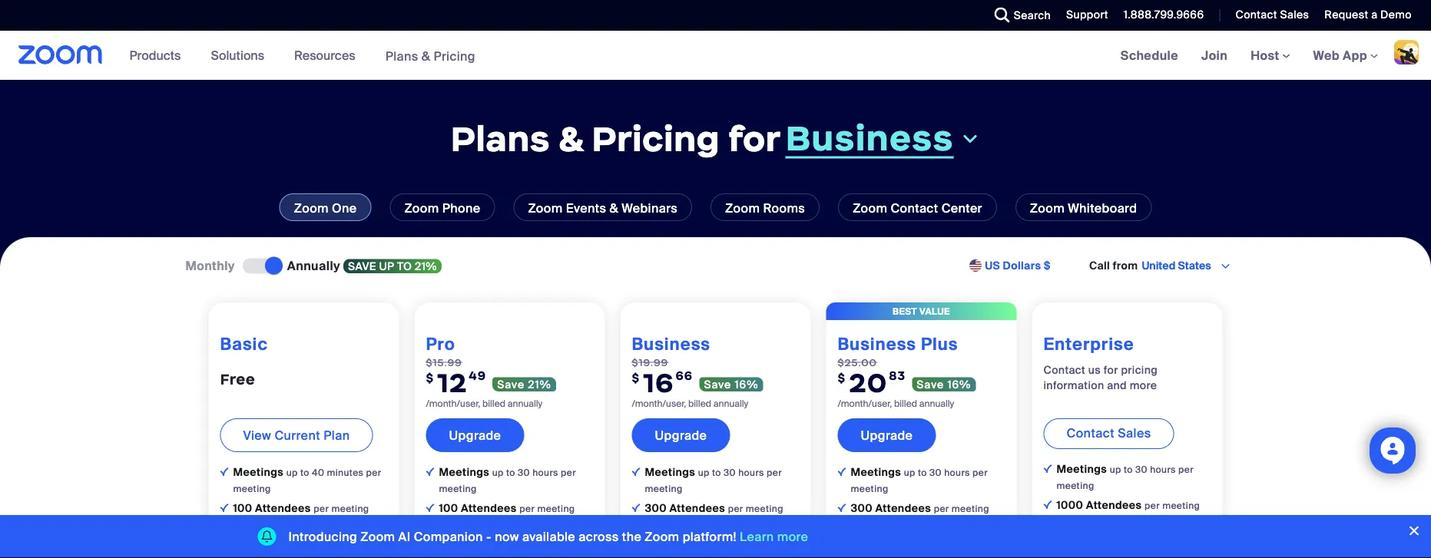 Task type: locate. For each thing, give the bounding box(es) containing it.
2 /month/user, from the left
[[632, 398, 686, 410]]

save
[[348, 259, 376, 274], [497, 377, 525, 392], [704, 377, 732, 392], [917, 377, 944, 392]]

0 horizontal spatial sales
[[1118, 425, 1152, 441]]

call
[[1090, 259, 1110, 273]]

save inside 'business $19.99 $ 16 66 save 16% /month/user, billed annually'
[[704, 377, 732, 392]]

sales down and
[[1118, 425, 1152, 441]]

0 horizontal spatial upgrade
[[449, 427, 501, 444]]

products
[[130, 47, 181, 63]]

& for plans & pricing for
[[559, 117, 584, 161]]

21% right 49
[[528, 377, 552, 392]]

contact left the center
[[891, 200, 939, 216]]

attendees for enterprise
[[1086, 499, 1142, 513]]

attendees for pro
[[461, 502, 517, 516]]

0 vertical spatial 21%
[[415, 259, 437, 274]]

3 billed from the left
[[894, 398, 917, 410]]

16% down plus
[[948, 377, 971, 392]]

billed down 66
[[688, 398, 711, 410]]

include image
[[1044, 465, 1052, 473], [426, 468, 435, 476], [632, 468, 640, 476]]

save right 66
[[704, 377, 732, 392]]

1 300 attendees per meeting from the left
[[645, 502, 784, 516]]

rooms
[[763, 200, 805, 216]]

billed down 49
[[483, 398, 506, 410]]

3 upgrade link from the left
[[838, 419, 936, 452]]

0 horizontal spatial /month/user,
[[426, 398, 480, 410]]

16% right 66
[[735, 377, 759, 392]]

0 vertical spatial plans
[[385, 48, 418, 64]]

to
[[397, 259, 412, 274], [1124, 464, 1133, 476], [300, 467, 310, 479], [506, 467, 515, 479], [712, 467, 721, 479], [918, 467, 927, 479]]

1.888.799.9666
[[1124, 8, 1204, 22]]

0 horizontal spatial 100 attendees per meeting
[[233, 502, 369, 516]]

contact inside tabs of zoom services tab list
[[891, 200, 939, 216]]

/month/user, down 49
[[426, 398, 480, 410]]

basic right -
[[504, 525, 534, 539]]

schedule
[[1121, 47, 1179, 63]]

up to 30 hours per meeting for pro
[[439, 467, 576, 495]]

1 horizontal spatial pricing
[[592, 117, 720, 161]]

0 horizontal spatial 16%
[[735, 377, 759, 392]]

ai
[[398, 529, 411, 545]]

/month/user, down 66
[[632, 398, 686, 410]]

up for basic
[[286, 467, 298, 479]]

zoom
[[294, 200, 329, 216], [405, 200, 439, 216], [528, 200, 563, 216], [725, 200, 760, 216], [853, 200, 888, 216], [1030, 200, 1065, 216], [361, 529, 395, 545], [645, 529, 680, 545]]

1 vertical spatial &
[[559, 117, 584, 161]]

contact sales link
[[1224, 0, 1313, 31], [1236, 8, 1310, 22], [1044, 419, 1175, 449]]

meeting inside up to 40 minutes per meeting
[[233, 483, 271, 495]]

2 100 from the left
[[439, 502, 458, 516]]

30 for enterprise
[[1136, 464, 1148, 476]]

2 16% from the left
[[948, 377, 971, 392]]

0 horizontal spatial contact sales
[[1067, 425, 1152, 441]]

$ for business
[[632, 371, 640, 385]]

2 upgrade from the left
[[655, 427, 707, 444]]

21% inside annually save up to 21%
[[415, 259, 437, 274]]

business inside 'business $19.99 $ 16 66 save 16% /month/user, billed annually'
[[632, 333, 711, 355]]

2 billed from the left
[[688, 398, 711, 410]]

$ down the $15.99
[[426, 371, 434, 385]]

1 horizontal spatial upgrade link
[[632, 419, 730, 452]]

20
[[849, 366, 888, 399]]

web
[[1314, 47, 1340, 63]]

from
[[1113, 259, 1138, 273]]

pricing inside main content
[[592, 117, 720, 161]]

2 horizontal spatial upgrade link
[[838, 419, 936, 452]]

$ inside 'business $19.99 $ 16 66 save 16% /month/user, billed annually'
[[632, 371, 640, 385]]

sales up host dropdown button
[[1281, 8, 1310, 22]]

upgrade down 12
[[449, 427, 501, 444]]

100 down up to 40 minutes per meeting
[[233, 502, 252, 516]]

16% inside business plus $25.00 $ 20 83 save 16% /month/user, billed annually
[[948, 377, 971, 392]]

$ down $25.00
[[838, 371, 846, 385]]

basic down up to 40 minutes per meeting
[[298, 525, 328, 539]]

attendees for basic
[[255, 502, 311, 516]]

2 100 attendees per meeting from the left
[[439, 502, 575, 516]]

support link
[[1055, 0, 1112, 31], [1067, 8, 1109, 22]]

contact sales up host dropdown button
[[1236, 8, 1310, 22]]

1 horizontal spatial more
[[1130, 378, 1158, 393]]

banner containing products
[[0, 31, 1432, 81]]

value
[[920, 305, 950, 317]]

$ for us
[[1044, 259, 1051, 273]]

0 horizontal spatial 300
[[645, 502, 667, 516]]

learn
[[740, 529, 774, 545]]

billed inside the pro $15.99 $ 12 49 save 21% /month/user, billed annually
[[483, 398, 506, 410]]

phone
[[442, 200, 481, 216]]

billed for 16
[[688, 398, 711, 410]]

49
[[469, 369, 486, 383]]

1 vertical spatial sales
[[1118, 425, 1152, 441]]

16%
[[735, 377, 759, 392], [948, 377, 971, 392]]

annually right 16
[[714, 398, 749, 410]]

2 horizontal spatial upgrade
[[861, 427, 913, 444]]

1 annually from the left
[[508, 398, 543, 410]]

1 horizontal spatial include image
[[838, 468, 846, 476]]

1 horizontal spatial 300 attendees per meeting
[[851, 502, 990, 516]]

1 horizontal spatial billed
[[688, 398, 711, 410]]

more down pricing
[[1130, 378, 1158, 393]]

main content
[[0, 31, 1432, 559]]

2 horizontal spatial /month/user,
[[838, 398, 892, 410]]

zoom for zoom whiteboard
[[1030, 200, 1065, 216]]

for inside enterprise contact us for pricing information and more
[[1104, 363, 1119, 377]]

solutions
[[211, 47, 264, 63]]

best
[[893, 305, 917, 317]]

16
[[643, 366, 674, 399]]

21% inside the pro $15.99 $ 12 49 save 21% /month/user, billed annually
[[528, 377, 552, 392]]

2 include image from the left
[[838, 468, 846, 476]]

$ inside business plus $25.00 $ 20 83 save 16% /month/user, billed annually
[[838, 371, 846, 385]]

1 300 from the left
[[645, 502, 667, 516]]

meeting
[[1057, 480, 1095, 492], [233, 483, 271, 495], [439, 483, 477, 495], [645, 483, 683, 495], [851, 483, 889, 495], [1163, 500, 1200, 512], [332, 503, 369, 515], [537, 503, 575, 515], [746, 503, 784, 515], [952, 503, 990, 515]]

save right the annually
[[348, 259, 376, 274]]

app
[[1343, 47, 1368, 63]]

zoom one
[[294, 200, 357, 216]]

per inside 1000 attendees per meeting
[[1145, 500, 1160, 512]]

$
[[1044, 259, 1051, 273], [426, 371, 434, 385], [632, 371, 640, 385], [838, 371, 846, 385]]

upgrade link down 20
[[838, 419, 936, 452]]

1 horizontal spatial sales
[[1281, 8, 1310, 22]]

1 horizontal spatial 100 attendees per meeting
[[439, 502, 575, 516]]

save right 49
[[497, 377, 525, 392]]

pricing
[[434, 48, 476, 64], [592, 117, 720, 161]]

1 horizontal spatial whiteboard basic
[[439, 525, 534, 539]]

$ for pro
[[426, 371, 434, 385]]

0 vertical spatial for
[[728, 117, 781, 161]]

the
[[622, 529, 642, 545]]

annually inside 'business $19.99 $ 16 66 save 16% /month/user, billed annually'
[[714, 398, 749, 410]]

1 100 from the left
[[233, 502, 252, 516]]

zoom up the dollars
[[1030, 200, 1065, 216]]

40
[[312, 467, 324, 479]]

annually inside business plus $25.00 $ 20 83 save 16% /month/user, billed annually
[[920, 398, 954, 410]]

1 include image from the left
[[220, 468, 229, 476]]

0 horizontal spatial billed
[[483, 398, 506, 410]]

plans & pricing for
[[451, 117, 781, 161]]

0 horizontal spatial 300 attendees per meeting
[[645, 502, 784, 516]]

upgrade link down 12
[[426, 419, 524, 452]]

billed inside 'business $19.99 $ 16 66 save 16% /month/user, billed annually'
[[688, 398, 711, 410]]

1 horizontal spatial for
[[1104, 363, 1119, 377]]

upgrade down 16
[[655, 427, 707, 444]]

billed down 83
[[894, 398, 917, 410]]

0 horizontal spatial upgrade link
[[426, 419, 524, 452]]

meetings navigation
[[1109, 31, 1432, 81]]

to inside annually save up to 21%
[[397, 259, 412, 274]]

$ down $19.99
[[632, 371, 640, 385]]

contact sales
[[1236, 8, 1310, 22], [1067, 425, 1152, 441]]

0 horizontal spatial plans
[[385, 48, 418, 64]]

0 horizontal spatial include image
[[220, 468, 229, 476]]

0 vertical spatial &
[[422, 48, 431, 64]]

3 /month/user, from the left
[[838, 398, 892, 410]]

100 attendees per meeting
[[233, 502, 369, 516], [439, 502, 575, 516]]

1 16% from the left
[[735, 377, 759, 392]]

1 horizontal spatial 21%
[[528, 377, 552, 392]]

$ inside the pro $15.99 $ 12 49 save 21% /month/user, billed annually
[[426, 371, 434, 385]]

0 horizontal spatial 100
[[233, 502, 252, 516]]

contact sales inside main content
[[1067, 425, 1152, 441]]

zoom left rooms at the right top of page
[[725, 200, 760, 216]]

/month/user, inside the pro $15.99 $ 12 49 save 21% /month/user, billed annually
[[426, 398, 480, 410]]

up inside up to 40 minutes per meeting
[[286, 467, 298, 479]]

to inside up to 40 minutes per meeting
[[300, 467, 310, 479]]

1 upgrade from the left
[[449, 427, 501, 444]]

billed for 12
[[483, 398, 506, 410]]

ok image
[[1044, 501, 1052, 509], [1044, 524, 1052, 532], [220, 527, 229, 535], [1044, 547, 1052, 555], [632, 550, 640, 559]]

1 vertical spatial pricing
[[592, 117, 720, 161]]

0 horizontal spatial annually
[[508, 398, 543, 410]]

&
[[422, 48, 431, 64], [559, 117, 584, 161], [610, 200, 619, 216]]

whiteboard basic for pro
[[439, 525, 534, 539]]

1 vertical spatial contact sales
[[1067, 425, 1152, 441]]

up inside annually save up to 21%
[[379, 259, 394, 274]]

/month/user, inside business plus $25.00 $ 20 83 save 16% /month/user, billed annually
[[838, 398, 892, 410]]

21%
[[415, 259, 437, 274], [528, 377, 552, 392]]

100 up the companion
[[439, 502, 458, 516]]

16% inside 'business $19.99 $ 16 66 save 16% /month/user, billed annually'
[[735, 377, 759, 392]]

1 vertical spatial for
[[1104, 363, 1119, 377]]

include image for 300
[[838, 468, 846, 476]]

2 annually from the left
[[714, 398, 749, 410]]

Country/Region text field
[[1141, 258, 1219, 273]]

annually inside the pro $15.99 $ 12 49 save 21% /month/user, billed annually
[[508, 398, 543, 410]]

$ right the dollars
[[1044, 259, 1051, 273]]

whiteboard basic
[[233, 525, 328, 539], [439, 525, 534, 539]]

2 horizontal spatial &
[[610, 200, 619, 216]]

whiteboard
[[1068, 200, 1137, 216], [1057, 522, 1119, 536], [233, 525, 295, 539], [439, 525, 501, 539], [645, 525, 707, 539], [851, 525, 913, 539]]

main content containing business
[[0, 31, 1432, 559]]

1 horizontal spatial upgrade
[[655, 427, 707, 444]]

basic
[[220, 333, 268, 355], [298, 525, 328, 539], [504, 525, 534, 539]]

1 horizontal spatial include image
[[632, 468, 640, 476]]

plans inside main content
[[451, 117, 550, 161]]

2 whiteboard basic from the left
[[439, 525, 534, 539]]

1 whiteboard basic from the left
[[233, 525, 328, 539]]

upgrade link down 16
[[632, 419, 730, 452]]

100 attendees per meeting down up to 40 minutes per meeting
[[233, 502, 369, 516]]

business inside business plus $25.00 $ 20 83 save 16% /month/user, billed annually
[[838, 333, 917, 355]]

ok image for 1000 attendees
[[1044, 501, 1052, 509]]

2 vertical spatial &
[[610, 200, 619, 216]]

up to 30 hours per meeting
[[1057, 464, 1194, 492], [439, 467, 576, 495], [645, 467, 782, 495], [851, 467, 988, 495]]

learn more link
[[740, 529, 809, 545]]

hours for business
[[739, 467, 764, 479]]

meetings for basic
[[233, 466, 286, 480]]

zoom left the events in the top left of the page
[[528, 200, 563, 216]]

resources button
[[294, 31, 362, 80]]

annually right 12
[[508, 398, 543, 410]]

100
[[233, 502, 252, 516], [439, 502, 458, 516]]

for up zoom rooms
[[728, 117, 781, 161]]

zoom left phone
[[405, 200, 439, 216]]

ok image
[[220, 504, 229, 512], [426, 504, 435, 512], [632, 504, 640, 512], [838, 504, 846, 512], [426, 527, 435, 535], [632, 527, 640, 535], [838, 527, 846, 535], [220, 550, 229, 559], [426, 550, 435, 559], [838, 550, 846, 559]]

3 annually from the left
[[920, 398, 954, 410]]

0 horizontal spatial 21%
[[415, 259, 437, 274]]

100 attendees per meeting up now
[[439, 502, 575, 516]]

for right us
[[1104, 363, 1119, 377]]

include image for 12
[[426, 468, 435, 476]]

pricing for plans & pricing for
[[592, 117, 720, 161]]

1 horizontal spatial basic
[[298, 525, 328, 539]]

host button
[[1251, 47, 1291, 63]]

1 vertical spatial plans
[[451, 117, 550, 161]]

100 for pro
[[439, 502, 458, 516]]

-
[[486, 529, 492, 545]]

0 horizontal spatial &
[[422, 48, 431, 64]]

show options image
[[1220, 260, 1232, 272]]

contact up information
[[1044, 363, 1086, 377]]

1 horizontal spatial &
[[559, 117, 584, 161]]

1 vertical spatial more
[[777, 529, 809, 545]]

0 vertical spatial sales
[[1281, 8, 1310, 22]]

1 horizontal spatial plans
[[451, 117, 550, 161]]

2 horizontal spatial basic
[[504, 525, 534, 539]]

business plus $25.00 $ 20 83 save 16% /month/user, billed annually
[[838, 333, 971, 410]]

basic up free
[[220, 333, 268, 355]]

1 horizontal spatial /month/user,
[[632, 398, 686, 410]]

0 horizontal spatial whiteboard basic
[[233, 525, 328, 539]]

/month/user, down $25.00
[[838, 398, 892, 410]]

contact sales down and
[[1067, 425, 1152, 441]]

0 horizontal spatial for
[[728, 117, 781, 161]]

0 vertical spatial pricing
[[434, 48, 476, 64]]

2 upgrade link from the left
[[632, 419, 730, 452]]

hours
[[1150, 464, 1176, 476], [533, 467, 558, 479], [739, 467, 764, 479], [944, 467, 970, 479]]

1 horizontal spatial contact sales
[[1236, 8, 1310, 22]]

1 horizontal spatial 300
[[851, 502, 873, 516]]

1 horizontal spatial 16%
[[948, 377, 971, 392]]

annually down plus
[[920, 398, 954, 410]]

zoom down business dropdown button at the top right
[[853, 200, 888, 216]]

sales inside main content
[[1118, 425, 1152, 441]]

zoom left one
[[294, 200, 329, 216]]

save right 83
[[917, 377, 944, 392]]

demo
[[1381, 8, 1412, 22]]

upgrade down 20
[[861, 427, 913, 444]]

21% down zoom phone
[[415, 259, 437, 274]]

sales
[[1281, 8, 1310, 22], [1118, 425, 1152, 441]]

1 horizontal spatial annually
[[714, 398, 749, 410]]

1 billed from the left
[[483, 398, 506, 410]]

view
[[243, 427, 271, 444]]

contact up host
[[1236, 8, 1278, 22]]

request
[[1325, 8, 1369, 22]]

attendees
[[1086, 499, 1142, 513], [255, 502, 311, 516], [461, 502, 517, 516], [670, 502, 725, 516], [876, 502, 931, 516]]

upgrade for 16
[[655, 427, 707, 444]]

plans inside product information 'navigation'
[[385, 48, 418, 64]]

2 horizontal spatial annually
[[920, 398, 954, 410]]

0 horizontal spatial include image
[[426, 468, 435, 476]]

1 horizontal spatial 100
[[439, 502, 458, 516]]

0 vertical spatial more
[[1130, 378, 1158, 393]]

up to 40 minutes per meeting
[[233, 467, 382, 495]]

$ inside us dollars $ popup button
[[1044, 259, 1051, 273]]

schedule link
[[1109, 31, 1190, 80]]

/month/user, inside 'business $19.99 $ 16 66 save 16% /month/user, billed annually'
[[632, 398, 686, 410]]

2 horizontal spatial billed
[[894, 398, 917, 410]]

zoom right "the"
[[645, 529, 680, 545]]

0 horizontal spatial pricing
[[434, 48, 476, 64]]

pricing inside product information 'navigation'
[[434, 48, 476, 64]]

$15.99
[[426, 356, 462, 369]]

ok image for whiteboard basic
[[220, 527, 229, 535]]

banner
[[0, 31, 1432, 81]]

1 /month/user, from the left
[[426, 398, 480, 410]]

tabs of zoom services tab list
[[23, 194, 1408, 221]]

1 vertical spatial 21%
[[528, 377, 552, 392]]

1.888.799.9666 button up the schedule link
[[1124, 8, 1204, 22]]

1 upgrade link from the left
[[426, 419, 524, 452]]

pricing for plans & pricing
[[434, 48, 476, 64]]

1.888.799.9666 button
[[1112, 0, 1208, 31], [1124, 8, 1204, 22]]

more right the learn
[[777, 529, 809, 545]]

more
[[1130, 378, 1158, 393], [777, 529, 809, 545]]

& inside product information 'navigation'
[[422, 48, 431, 64]]

annually
[[508, 398, 543, 410], [714, 398, 749, 410], [920, 398, 954, 410]]

1 100 attendees per meeting from the left
[[233, 502, 369, 516]]

zoom events & webinars
[[528, 200, 678, 216]]

plans
[[385, 48, 418, 64], [451, 117, 550, 161]]

center
[[942, 200, 983, 216]]

enterprise contact us for pricing information and more
[[1044, 333, 1158, 393]]

attendees for business
[[670, 502, 725, 516]]

include image
[[220, 468, 229, 476], [838, 468, 846, 476]]



Task type: vqa. For each thing, say whether or not it's contained in the screenshot.
Zoom Events & Webinars Zoom
yes



Task type: describe. For each thing, give the bounding box(es) containing it.
now
[[495, 529, 519, 545]]

$25.00
[[838, 356, 877, 369]]

us dollars $ button
[[985, 259, 1051, 274]]

plans & pricing
[[385, 48, 476, 64]]

webinars
[[622, 200, 678, 216]]

billed inside business plus $25.00 $ 20 83 save 16% /month/user, billed annually
[[894, 398, 917, 410]]

search button
[[983, 0, 1055, 31]]

to for pro
[[506, 467, 515, 479]]

100 attendees per meeting for pro
[[439, 502, 575, 516]]

plans for plans & pricing for
[[451, 117, 550, 161]]

down image
[[960, 129, 981, 148]]

3 upgrade from the left
[[861, 427, 913, 444]]

annually save up to 21%
[[287, 258, 437, 274]]

pro
[[426, 333, 455, 355]]

minutes
[[327, 467, 364, 479]]

/month/user, for 16
[[632, 398, 686, 410]]

0 vertical spatial contact sales
[[1236, 8, 1310, 22]]

whiteboard inside tabs of zoom services tab list
[[1068, 200, 1137, 216]]

search
[[1014, 8, 1051, 22]]

30 for pro
[[518, 467, 530, 479]]

introducing
[[289, 529, 357, 545]]

66
[[676, 369, 693, 383]]

per inside up to 40 minutes per meeting
[[366, 467, 382, 479]]

us
[[1089, 363, 1101, 377]]

2 300 attendees per meeting from the left
[[851, 502, 990, 516]]

upgrade for 12
[[449, 427, 501, 444]]

annually for 12
[[508, 398, 543, 410]]

view current plan link
[[220, 419, 373, 452]]

more inside enterprise contact us for pricing information and more
[[1130, 378, 1158, 393]]

to for enterprise
[[1124, 464, 1133, 476]]

1000 attendees per meeting
[[1057, 499, 1200, 513]]

current
[[275, 427, 320, 444]]

product information navigation
[[118, 31, 487, 81]]

zoom left ai
[[361, 529, 395, 545]]

contact inside enterprise contact us for pricing information and more
[[1044, 363, 1086, 377]]

for for pricing
[[728, 117, 781, 161]]

us
[[985, 259, 1000, 273]]

free
[[220, 370, 255, 389]]

/month/user, for 12
[[426, 398, 480, 410]]

83
[[889, 369, 906, 383]]

view current plan
[[243, 427, 350, 444]]

best value
[[893, 305, 950, 317]]

$19.99
[[632, 356, 669, 369]]

introducing zoom ai companion - now available across the zoom platform! learn more
[[289, 529, 809, 545]]

available
[[522, 529, 576, 545]]

1.888.799.9666 button up schedule
[[1112, 0, 1208, 31]]

us dollars $
[[985, 259, 1051, 273]]

include image for 100
[[220, 468, 229, 476]]

business for business
[[786, 116, 954, 160]]

& for plans & pricing
[[422, 48, 431, 64]]

companion
[[414, 529, 483, 545]]

contact down information
[[1067, 425, 1115, 441]]

request a demo
[[1325, 8, 1412, 22]]

meeting inside 1000 attendees per meeting
[[1163, 500, 1200, 512]]

solutions button
[[211, 31, 271, 80]]

zoom for zoom one
[[294, 200, 329, 216]]

products button
[[130, 31, 188, 80]]

a
[[1372, 8, 1378, 22]]

0 horizontal spatial basic
[[220, 333, 268, 355]]

up for business
[[698, 467, 710, 479]]

annually for 16
[[714, 398, 749, 410]]

pricing
[[1121, 363, 1158, 377]]

dollars
[[1003, 259, 1041, 273]]

hours for pro
[[533, 467, 558, 479]]

1000
[[1057, 499, 1084, 513]]

information
[[1044, 378, 1105, 393]]

up to 30 hours per meeting for enterprise
[[1057, 464, 1194, 492]]

ok image for whiteboard
[[1044, 524, 1052, 532]]

save inside business plus $25.00 $ 20 83 save 16% /month/user, billed annually
[[917, 377, 944, 392]]

to for business
[[712, 467, 721, 479]]

across
[[579, 529, 619, 545]]

web app button
[[1314, 47, 1378, 63]]

business for business plus $25.00 $ 20 83 save 16% /month/user, billed annually
[[838, 333, 917, 355]]

up for pro
[[492, 467, 504, 479]]

host
[[1251, 47, 1283, 63]]

business $19.99 $ 16 66 save 16% /month/user, billed annually
[[632, 333, 759, 410]]

up for enterprise
[[1110, 464, 1122, 476]]

100 for basic
[[233, 502, 252, 516]]

& inside tabs of zoom services tab list
[[610, 200, 619, 216]]

save inside the pro $15.99 $ 12 49 save 21% /month/user, billed annually
[[497, 377, 525, 392]]

zoom logo image
[[18, 45, 103, 65]]

for for us
[[1104, 363, 1119, 377]]

up to 30 hours per meeting for business
[[645, 467, 782, 495]]

business button
[[786, 116, 981, 160]]

profile picture image
[[1395, 40, 1419, 65]]

zoom for zoom events & webinars
[[528, 200, 563, 216]]

annually
[[287, 258, 340, 274]]

to for basic
[[300, 467, 310, 479]]

pro $15.99 $ 12 49 save 21% /month/user, billed annually
[[426, 333, 552, 410]]

platform!
[[683, 529, 737, 545]]

resources
[[294, 47, 355, 63]]

zoom phone
[[405, 200, 481, 216]]

30 for business
[[724, 467, 736, 479]]

enterprise
[[1044, 333, 1135, 355]]

whiteboard basic for basic
[[233, 525, 328, 539]]

meetings for business
[[645, 466, 698, 480]]

business for business $19.99 $ 16 66 save 16% /month/user, billed annually
[[632, 333, 711, 355]]

zoom for zoom phone
[[405, 200, 439, 216]]

call from
[[1090, 259, 1138, 273]]

include image for 16
[[632, 468, 640, 476]]

0 horizontal spatial more
[[777, 529, 809, 545]]

save inside annually save up to 21%
[[348, 259, 376, 274]]

join link
[[1190, 31, 1240, 80]]

meetings for pro
[[439, 466, 492, 480]]

plus
[[921, 333, 959, 355]]

and
[[1107, 378, 1127, 393]]

hours for enterprise
[[1150, 464, 1176, 476]]

2 horizontal spatial include image
[[1044, 465, 1052, 473]]

basic for pro
[[504, 525, 534, 539]]

upgrade link for 12
[[426, 419, 524, 452]]

12
[[437, 366, 467, 399]]

zoom rooms
[[725, 200, 805, 216]]

zoom for zoom contact center
[[853, 200, 888, 216]]

100 attendees per meeting for basic
[[233, 502, 369, 516]]

events
[[566, 200, 606, 216]]

monthly
[[186, 258, 235, 274]]

zoom contact center
[[853, 200, 983, 216]]

zoom for zoom rooms
[[725, 200, 760, 216]]

one
[[332, 200, 357, 216]]

support
[[1067, 8, 1109, 22]]

2 300 from the left
[[851, 502, 873, 516]]

plan
[[324, 427, 350, 444]]

plans for plans & pricing
[[385, 48, 418, 64]]

basic for basic
[[298, 525, 328, 539]]

web app
[[1314, 47, 1368, 63]]

meetings for enterprise
[[1057, 462, 1110, 477]]

zoom whiteboard
[[1030, 200, 1137, 216]]

join
[[1202, 47, 1228, 63]]

upgrade link for 16
[[632, 419, 730, 452]]



